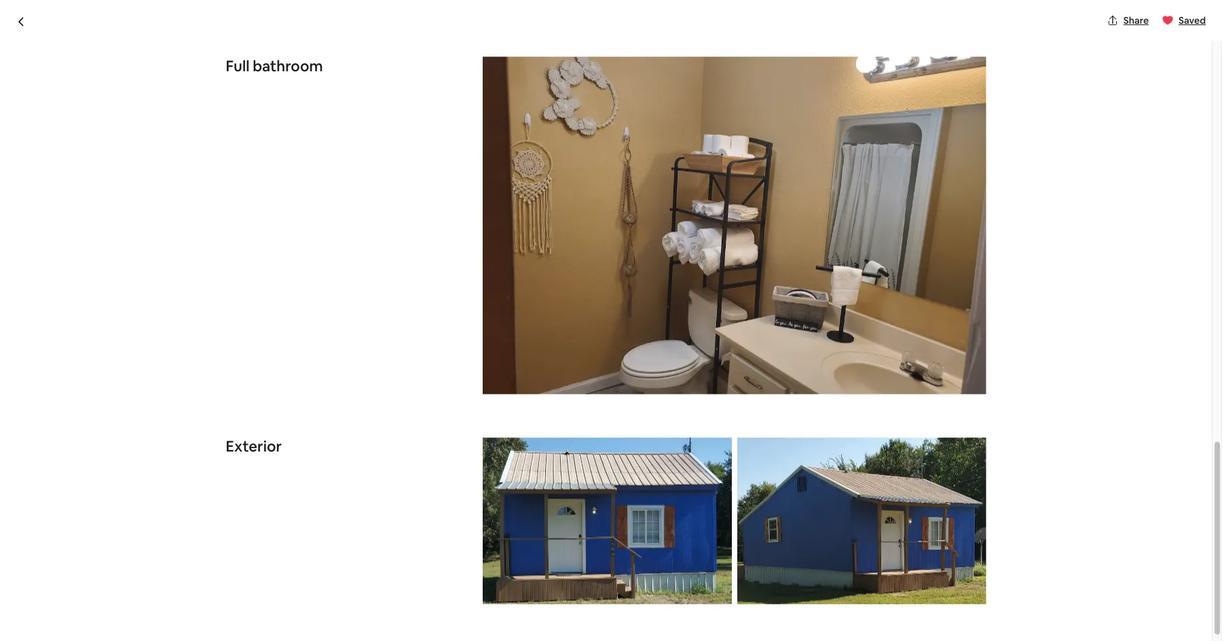 Task type: describe. For each thing, give the bounding box(es) containing it.
taxes
[[805, 529, 829, 541]]

saved inside photo tour dialog
[[1179, 14, 1206, 26]]

total
[[750, 529, 772, 541]]

5
[[486, 586, 491, 598]]

recently
[[414, 586, 450, 598]]

1 vertical spatial share button
[[882, 94, 935, 117]]

cabin
[[344, 69, 393, 92]]

it
[[478, 586, 484, 598]]

cozy
[[226, 69, 268, 92]]

cozy country cabin
[[226, 69, 393, 92]]

$654 $604 total before taxes
[[750, 509, 829, 541]]

100% of families who stayed here recently rated it 5 stars.
[[269, 586, 517, 598]]

stayed
[[361, 586, 391, 598]]

$654
[[750, 509, 785, 528]]

cozy country cabin image 5 image
[[802, 305, 986, 470]]

share button inside photo tour dialog
[[1102, 9, 1155, 32]]

who
[[340, 586, 359, 598]]

8
[[927, 514, 932, 527]]

100%
[[269, 586, 292, 598]]

show
[[889, 436, 914, 449]]

stars.
[[493, 586, 517, 598]]

share for share button to the bottom
[[904, 99, 929, 111]]

profile element
[[724, 0, 986, 54]]

photo tour dialog
[[0, 0, 1222, 641]]

cozy country cabin image 2 image
[[612, 129, 796, 300]]

country
[[272, 69, 340, 92]]

exterior
[[226, 437, 282, 456]]

cozy country cabin image 4 image
[[802, 129, 986, 300]]



Task type: vqa. For each thing, say whether or not it's contained in the screenshot.
'Privacy Policy'
no



Task type: locate. For each thing, give the bounding box(es) containing it.
1 vertical spatial saved button
[[938, 94, 992, 117]]

of
[[294, 586, 303, 598]]

1 horizontal spatial share button
[[1102, 9, 1155, 32]]

saved button for share button inside photo tour dialog
[[1157, 9, 1212, 32]]

1 vertical spatial saved
[[959, 99, 986, 111]]

4.75
[[902, 514, 920, 527]]

exterior image 2 image
[[737, 438, 986, 605], [737, 438, 986, 605]]

full bathroom
[[226, 56, 323, 75]]

0 horizontal spatial share button
[[882, 94, 935, 117]]

reviews
[[934, 514, 969, 527]]

cozy country cabin image 3 image
[[612, 305, 796, 470]]

here
[[393, 586, 412, 598]]

all
[[916, 436, 926, 449]]

photos
[[928, 436, 959, 449]]

12/26/2023
[[868, 575, 918, 587]]

8 reviews button
[[927, 514, 969, 527]]

families
[[305, 586, 338, 598]]

0 horizontal spatial saved button
[[938, 94, 992, 117]]

$604
[[788, 509, 824, 528]]

full bathroom image 1 image
[[483, 57, 986, 394], [483, 57, 986, 394]]

0 vertical spatial saved button
[[1157, 9, 1212, 32]]

1 horizontal spatial saved button
[[1157, 9, 1212, 32]]

1 horizontal spatial share
[[1124, 14, 1149, 26]]

12/19/2023
[[758, 575, 806, 587]]

cozy country cabin image 1 image
[[226, 129, 606, 470]]

saved
[[1179, 14, 1206, 26], [959, 99, 986, 111]]

show all photos button
[[862, 431, 970, 454]]

0 vertical spatial share button
[[1102, 9, 1155, 32]]

·
[[922, 514, 924, 527]]

saved button inside photo tour dialog
[[1157, 9, 1212, 32]]

Start your search search field
[[504, 11, 708, 43]]

0 vertical spatial share
[[1124, 14, 1149, 26]]

0 horizontal spatial saved
[[959, 99, 986, 111]]

show all photos
[[889, 436, 959, 449]]

bathroom
[[253, 56, 323, 75]]

share
[[1124, 14, 1149, 26], [904, 99, 929, 111]]

0 vertical spatial saved
[[1179, 14, 1206, 26]]

saved button
[[1157, 9, 1212, 32], [938, 94, 992, 117]]

exterior image 1 image
[[483, 438, 732, 605], [483, 438, 732, 605]]

share for share button inside photo tour dialog
[[1124, 14, 1149, 26]]

share inside photo tour dialog
[[1124, 14, 1149, 26]]

learn more about the host, rachel. image
[[631, 492, 670, 530], [631, 492, 670, 530]]

share button
[[1102, 9, 1155, 32], [882, 94, 935, 117]]

4.75 · 8 reviews
[[902, 514, 969, 527]]

rated
[[452, 586, 476, 598]]

1 vertical spatial share
[[904, 99, 929, 111]]

full
[[226, 56, 250, 75]]

0 horizontal spatial share
[[904, 99, 929, 111]]

before
[[774, 529, 803, 541]]

saved button for share button to the bottom
[[938, 94, 992, 117]]

1 horizontal spatial saved
[[1179, 14, 1206, 26]]



